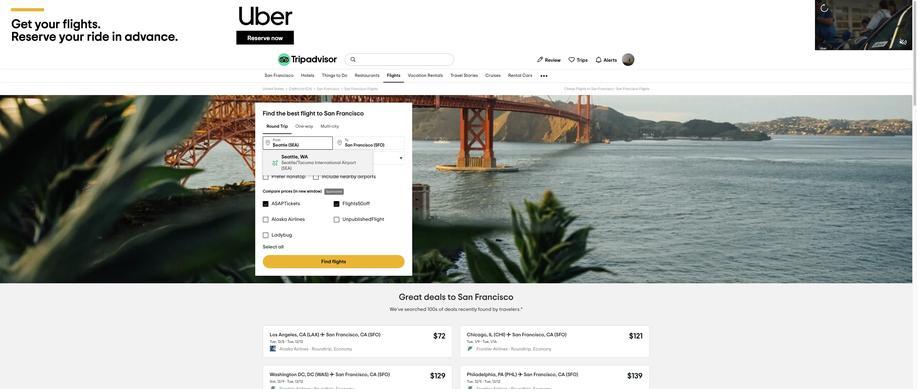 Task type: describe. For each thing, give the bounding box(es) containing it.
(lax)
[[307, 333, 319, 338]]

travel
[[451, 74, 463, 78]]

california (ca) link
[[289, 87, 312, 91]]

to up we've searched 100s of deals recently found by travelers.*
[[448, 293, 456, 302]]

profile picture image
[[622, 53, 635, 66]]

100s
[[428, 307, 438, 312]]

by
[[493, 307, 499, 312]]

san up multi-city on the top left
[[324, 111, 335, 117]]

multi-
[[321, 125, 332, 129]]

philadelphia, pa (phl)
[[467, 373, 517, 378]]

- down alerts
[[615, 87, 616, 91]]

review link
[[534, 53, 564, 66]]

travelers.*
[[500, 307, 523, 312]]

san right (lax)
[[326, 333, 335, 338]]

frontier
[[477, 348, 493, 352]]

cruises link
[[482, 69, 505, 83]]

francisco up states
[[274, 74, 294, 78]]

economy for $72
[[334, 348, 352, 352]]

airlines for $72
[[294, 348, 309, 352]]

from
[[273, 139, 281, 142]]

seattle/tacoma
[[282, 161, 314, 165]]

city or airport text field for to
[[335, 137, 405, 150]]

(phl)
[[505, 373, 517, 378]]

trips link
[[566, 53, 591, 66]]

to right cheap
[[588, 87, 591, 91]]

(was)
[[315, 373, 329, 378]]

francisco up by at the right of page
[[475, 293, 514, 302]]

12/5 for $72
[[278, 340, 285, 344]]

airlines for $121
[[494, 348, 508, 352]]

(in
[[294, 190, 298, 194]]

california (ca)
[[289, 87, 312, 91]]

united states
[[263, 87, 284, 91]]

san right '(was)'
[[336, 373, 344, 378]]

things
[[322, 74, 336, 78]]

san francisco, ca (sfo) for $72
[[326, 333, 381, 338]]

to left do
[[337, 74, 341, 78]]

united
[[263, 87, 273, 91]]

tue, right the 12/9
[[287, 380, 294, 384]]

restaurants
[[355, 74, 380, 78]]

washington
[[270, 373, 297, 378]]

12/12 for $129
[[295, 380, 303, 384]]

city
[[332, 125, 339, 129]]

flights
[[332, 260, 346, 265]]

(sfo) for $121
[[555, 333, 567, 338]]

one-
[[296, 125, 305, 129]]

angeles,
[[279, 333, 298, 338]]

- down (lax)
[[310, 348, 311, 352]]

vacation rentals link
[[404, 69, 447, 83]]

francisco down profile picture
[[623, 87, 639, 91]]

alerts
[[604, 58, 617, 63]]

nonstop
[[287, 174, 306, 179]]

sat, 12/9  - tue, 12/12
[[270, 380, 303, 384]]

the
[[276, 111, 286, 117]]

tue, 12/5  - tue, 12/12 for $139
[[467, 380, 501, 384]]

12/4
[[320, 159, 328, 163]]

san right (ca)
[[317, 87, 323, 91]]

alaska for alaska airlines
[[272, 217, 287, 222]]

tue, down the angeles,
[[287, 340, 295, 344]]

tue, down philadelphia,
[[467, 380, 474, 384]]

recently
[[459, 307, 477, 312]]

1 horizontal spatial san francisco
[[317, 87, 340, 91]]

we've
[[390, 307, 404, 312]]

frontier airlines - roundtrip, economy
[[477, 348, 552, 352]]

search image
[[350, 57, 357, 63]]

(sfo) for $72
[[369, 333, 381, 338]]

alaska for alaska airlines - roundtrip, economy
[[280, 348, 293, 352]]

best
[[287, 111, 300, 117]]

francisco down restaurants link
[[351, 87, 367, 91]]

to
[[345, 139, 349, 142]]

12/9
[[277, 380, 285, 384]]

san down alerts
[[617, 87, 623, 91]]

do
[[342, 74, 348, 78]]

san up recently
[[458, 293, 473, 302]]

united states link
[[263, 87, 284, 91]]

trip
[[280, 125, 288, 129]]

stories
[[464, 74, 478, 78]]

- right 1/9
[[481, 340, 482, 344]]

ca for $72
[[361, 333, 367, 338]]

wa
[[301, 155, 308, 160]]

(chi)
[[494, 333, 506, 338]]

mon, for mon, 11/27
[[273, 159, 283, 163]]

rentals
[[428, 74, 443, 78]]

select
[[263, 245, 277, 250]]

find for find the best flight to san francisco
[[263, 111, 275, 117]]

chicago,
[[467, 333, 488, 338]]

san francisco flights
[[345, 87, 378, 91]]

airport
[[342, 161, 356, 165]]

los
[[270, 333, 278, 338]]

francisco down things to do link
[[324, 87, 340, 91]]

12/12 for $139
[[493, 380, 501, 384]]

to right flight on the top left of page
[[317, 111, 323, 117]]

return mon, 12/4
[[309, 154, 328, 163]]

great deals to san francisco
[[399, 293, 514, 302]]

flight
[[301, 111, 316, 117]]

things to do
[[322, 74, 348, 78]]

alaska airlines - roundtrip, economy
[[280, 348, 352, 352]]

nearby
[[340, 174, 357, 179]]

searched
[[405, 307, 427, 312]]

cars
[[523, 74, 533, 78]]

(sea)
[[282, 167, 292, 171]]

1/9
[[475, 340, 480, 344]]

francisco up city
[[336, 111, 364, 117]]

alerts link
[[593, 53, 620, 66]]

- right frontier
[[509, 348, 510, 352]]

prefer
[[272, 174, 286, 179]]

dc
[[307, 373, 314, 378]]

1 , economy
[[345, 159, 367, 163]]

trips
[[577, 58, 588, 63]]

11/27
[[284, 159, 293, 163]]



Task type: locate. For each thing, give the bounding box(es) containing it.
san francisco up states
[[265, 74, 294, 78]]

1 vertical spatial san francisco
[[317, 87, 340, 91]]

1 roundtrip, from the left
[[312, 348, 333, 352]]

0 horizontal spatial san francisco link
[[261, 69, 298, 83]]

travel stories
[[451, 74, 478, 78]]

ca for $139
[[558, 373, 565, 378]]

0 horizontal spatial mon,
[[273, 159, 283, 163]]

depart mon, 11/27
[[273, 154, 293, 163]]

way
[[305, 125, 313, 129]]

tripadvisor image
[[278, 53, 337, 66]]

airlines down 1/16
[[494, 348, 508, 352]]

san francisco, ca (sfo) for $129
[[336, 373, 390, 378]]

tue, down los at bottom
[[270, 340, 277, 344]]

12/5 for $139
[[475, 380, 482, 384]]

0 vertical spatial san francisco link
[[261, 69, 298, 83]]

ca for $129
[[370, 373, 377, 378]]

tue, 12/5  - tue, 12/12 down the angeles,
[[270, 340, 303, 344]]

pa
[[498, 373, 504, 378]]

find the best flight to san francisco
[[263, 111, 364, 117]]

alaska airlines
[[272, 217, 305, 222]]

san up united
[[265, 74, 273, 78]]

alaska up ladybug at the left of the page
[[272, 217, 287, 222]]

roundtrip, down (lax)
[[312, 348, 333, 352]]

compare
[[263, 190, 280, 194]]

prices
[[281, 190, 293, 194]]

12/12 for $72
[[295, 340, 303, 344]]

round trip
[[267, 125, 288, 129]]

chicago, il (chi)
[[467, 333, 506, 338]]

12/12 down philadelphia, pa (phl)
[[493, 380, 501, 384]]

tue, left 1/9
[[467, 340, 474, 344]]

1 vertical spatial san francisco link
[[317, 87, 340, 91]]

depart
[[273, 154, 284, 157]]

0 vertical spatial tue, 12/5  - tue, 12/12
[[270, 340, 303, 344]]

san right cheap
[[592, 87, 598, 91]]

mon, down "return"
[[309, 159, 319, 163]]

francisco, for $139
[[534, 373, 557, 378]]

mon,
[[273, 159, 283, 163], [309, 159, 319, 163]]

1 city or airport text field from the left
[[263, 137, 333, 150]]

mon, inside the return mon, 12/4
[[309, 159, 319, 163]]

1/16
[[491, 340, 497, 344]]

select all
[[263, 245, 284, 250]]

washington dc, dc (was)
[[270, 373, 329, 378]]

san francisco link up states
[[261, 69, 298, 83]]

-
[[615, 87, 616, 91], [286, 340, 287, 344], [481, 340, 482, 344], [310, 348, 311, 352], [509, 348, 510, 352], [285, 380, 286, 384], [483, 380, 484, 384]]

1 horizontal spatial 12/5
[[475, 380, 482, 384]]

City or Airport text field
[[263, 137, 333, 150], [335, 137, 405, 150]]

things to do link
[[318, 69, 351, 83]]

0 vertical spatial alaska
[[272, 217, 287, 222]]

hotels link
[[298, 69, 318, 83]]

1 horizontal spatial city or airport text field
[[335, 137, 405, 150]]

airlines down los angeles, ca (lax)
[[294, 348, 309, 352]]

francisco down alerts
[[599, 87, 614, 91]]

None search field
[[345, 54, 454, 65]]

tue, 12/5  - tue, 12/12 for $72
[[270, 340, 303, 344]]

alaska down the angeles,
[[280, 348, 293, 352]]

1 vertical spatial find
[[322, 260, 331, 265]]

asaptickets
[[272, 201, 300, 206]]

international
[[315, 161, 341, 165]]

vacation rentals
[[408, 74, 443, 78]]

tue,
[[270, 340, 277, 344], [287, 340, 295, 344], [467, 340, 474, 344], [483, 340, 490, 344], [287, 380, 294, 384], [467, 380, 474, 384], [485, 380, 492, 384]]

0 vertical spatial san francisco
[[265, 74, 294, 78]]

seattle,
[[282, 155, 299, 160]]

rental cars link
[[505, 69, 537, 83]]

travel stories link
[[447, 69, 482, 83]]

san francisco link down 'things'
[[317, 87, 340, 91]]

1 horizontal spatial san francisco link
[[317, 87, 340, 91]]

seattle, wa seattle/tacoma international airport (sea)
[[282, 155, 356, 171]]

12/5 down philadelphia,
[[475, 380, 482, 384]]

sat,
[[270, 380, 277, 384]]

- down philadelphia,
[[483, 380, 484, 384]]

(sfo) for $139
[[566, 373, 579, 378]]

1 vertical spatial alaska
[[280, 348, 293, 352]]

1 vertical spatial 12/5
[[475, 380, 482, 384]]

ca
[[299, 333, 306, 338], [361, 333, 367, 338], [547, 333, 554, 338], [370, 373, 377, 378], [558, 373, 565, 378]]

roundtrip, for $72
[[312, 348, 333, 352]]

0 vertical spatial deals
[[424, 293, 446, 302]]

new
[[299, 190, 306, 194]]

(sfo) for $129
[[378, 373, 390, 378]]

compare prices (in new window)
[[263, 190, 322, 194]]

tue, down philadelphia, pa (phl)
[[485, 380, 492, 384]]

roundtrip, up '(phl)'
[[511, 348, 533, 352]]

roundtrip, for $121
[[511, 348, 533, 352]]

il
[[489, 333, 493, 338]]

san down do
[[345, 87, 351, 91]]

find for find flights
[[322, 260, 331, 265]]

francisco, for $121
[[522, 333, 546, 338]]

francisco, for $129
[[346, 373, 369, 378]]

deals up 100s
[[424, 293, 446, 302]]

cheap
[[565, 87, 576, 91]]

mon, for mon, 12/4
[[309, 159, 319, 163]]

philadelphia,
[[467, 373, 497, 378]]

rental cars
[[509, 74, 533, 78]]

san francisco down 'things'
[[317, 87, 340, 91]]

1 vertical spatial deals
[[445, 307, 458, 312]]

airports
[[358, 174, 376, 179]]

find flights button
[[263, 255, 405, 269]]

economy for $121
[[534, 348, 552, 352]]

0 horizontal spatial city or airport text field
[[263, 137, 333, 150]]

cruises
[[486, 74, 501, 78]]

review
[[545, 58, 561, 63]]

tue, 12/5  - tue, 12/12 down philadelphia,
[[467, 380, 501, 384]]

0 horizontal spatial 12/5
[[278, 340, 285, 344]]

cheap flights to san francisco - san francisco flights
[[565, 87, 650, 91]]

airlines down asaptickets
[[288, 217, 305, 222]]

2 city or airport text field from the left
[[335, 137, 405, 150]]

hotels
[[301, 74, 315, 78]]

2 mon, from the left
[[309, 159, 319, 163]]

city or airport text field up 1 , economy on the left
[[335, 137, 405, 150]]

find left flights
[[322, 260, 331, 265]]

of
[[439, 307, 444, 312]]

$139
[[628, 373, 643, 380]]

advertisement region
[[0, 0, 913, 50]]

0 horizontal spatial tue, 12/5  - tue, 12/12
[[270, 340, 303, 344]]

prefer nonstop
[[272, 174, 306, 179]]

0 horizontal spatial find
[[263, 111, 275, 117]]

1 horizontal spatial mon,
[[309, 159, 319, 163]]

to
[[337, 74, 341, 78], [588, 87, 591, 91], [317, 111, 323, 117], [448, 293, 456, 302]]

tue, down the chicago, il (chi)
[[483, 340, 490, 344]]

san francisco, ca (sfo) for $139
[[524, 373, 579, 378]]

we've searched 100s of deals recently found by travelers.*
[[390, 307, 523, 312]]

0 vertical spatial find
[[263, 111, 275, 117]]

include nearby airports
[[322, 174, 376, 179]]

0 vertical spatial 12/5
[[278, 340, 285, 344]]

san francisco link
[[261, 69, 298, 83], [317, 87, 340, 91]]

california
[[289, 87, 305, 91]]

1 vertical spatial tue, 12/5  - tue, 12/12
[[467, 380, 501, 384]]

find flights
[[322, 260, 346, 265]]

0 horizontal spatial roundtrip,
[[312, 348, 333, 352]]

sponsored
[[326, 190, 342, 194]]

unpublishedflight
[[343, 217, 384, 222]]

san francisco, ca (sfo) for $121
[[513, 333, 567, 338]]

states
[[274, 87, 284, 91]]

(ca)
[[306, 87, 312, 91]]

san francisco flights link
[[345, 87, 378, 91]]

- down the angeles,
[[286, 340, 287, 344]]

mon, inside depart mon, 11/27
[[273, 159, 283, 163]]

- right the 12/9
[[285, 380, 286, 384]]

san right '(phl)'
[[524, 373, 533, 378]]

1 horizontal spatial roundtrip,
[[511, 348, 533, 352]]

ca for $121
[[547, 333, 554, 338]]

san francisco
[[265, 74, 294, 78], [317, 87, 340, 91]]

12/12 down washington dc, dc (was) in the bottom of the page
[[295, 380, 303, 384]]

san francisco, ca (sfo)
[[326, 333, 381, 338], [513, 333, 567, 338], [336, 373, 390, 378], [524, 373, 579, 378]]

0 horizontal spatial san francisco
[[265, 74, 294, 78]]

find inside button
[[322, 260, 331, 265]]

$121
[[630, 333, 643, 341]]

12/5 down the angeles,
[[278, 340, 285, 344]]

find left 'the'
[[263, 111, 275, 117]]

1 horizontal spatial find
[[322, 260, 331, 265]]

economy
[[349, 159, 367, 163], [334, 348, 352, 352], [534, 348, 552, 352]]

$72
[[434, 333, 446, 341]]

mon, down depart
[[273, 159, 283, 163]]

flights link
[[384, 69, 404, 83]]

$129
[[431, 373, 446, 380]]

city or airport text field for from
[[263, 137, 333, 150]]

city or airport text field up wa
[[263, 137, 333, 150]]

1 horizontal spatial tue, 12/5  - tue, 12/12
[[467, 380, 501, 384]]

airlines
[[288, 217, 305, 222], [294, 348, 309, 352], [494, 348, 508, 352]]

flights50off
[[343, 201, 370, 206]]

multi-city
[[321, 125, 339, 129]]

found
[[478, 307, 492, 312]]

include
[[322, 174, 339, 179]]

san up the frontier airlines - roundtrip, economy
[[513, 333, 521, 338]]

1
[[345, 159, 347, 163]]

12/12 down los angeles, ca (lax)
[[295, 340, 303, 344]]

,
[[347, 159, 348, 163]]

francisco, for $72
[[336, 333, 359, 338]]

deals right of
[[445, 307, 458, 312]]

one-way
[[296, 125, 313, 129]]

2 roundtrip, from the left
[[511, 348, 533, 352]]

1 mon, from the left
[[273, 159, 283, 163]]



Task type: vqa. For each thing, say whether or not it's contained in the screenshot.
right REVIEWS
no



